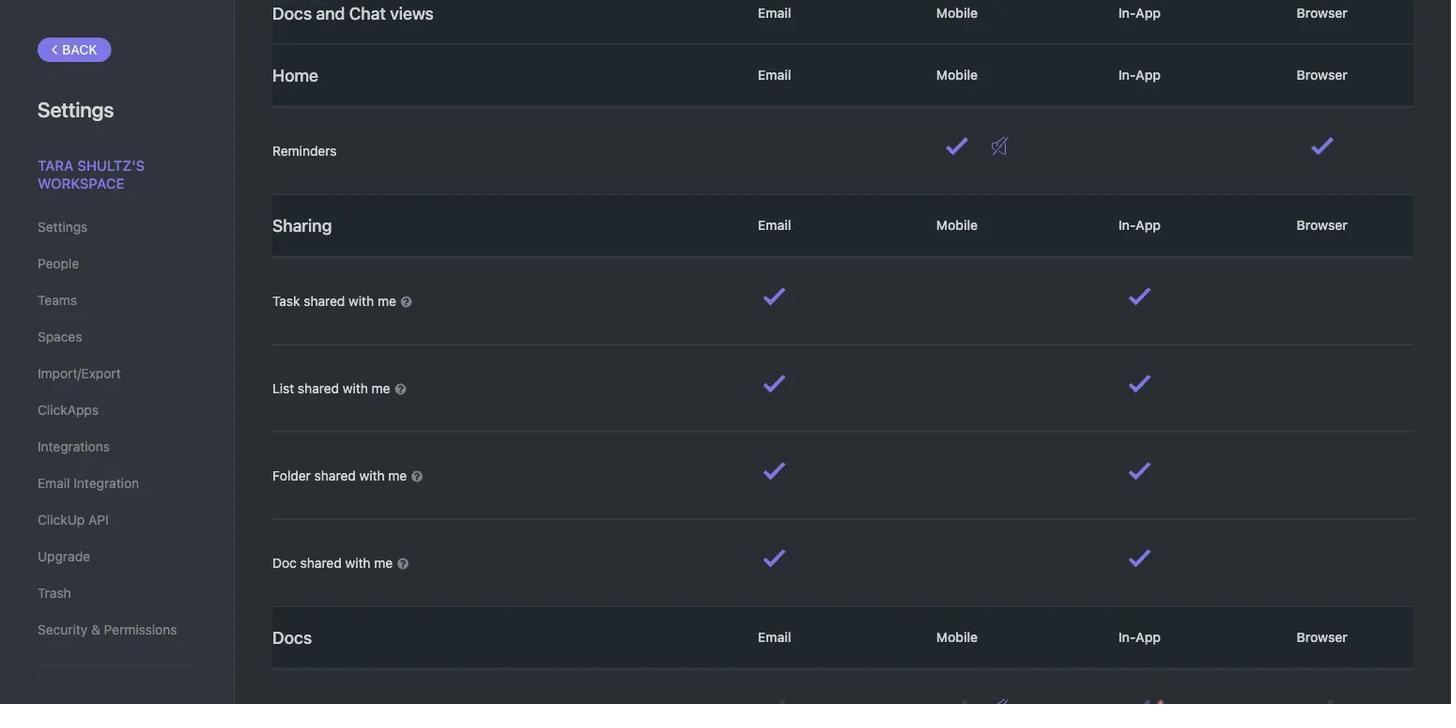 Task type: vqa. For each thing, say whether or not it's contained in the screenshot.
List
yes



Task type: locate. For each thing, give the bounding box(es) containing it.
people link
[[38, 248, 196, 280]]

security
[[38, 622, 88, 638]]

shared right folder
[[314, 468, 356, 484]]

shultz's
[[77, 157, 145, 173]]

mobile
[[933, 5, 981, 21], [933, 67, 981, 83], [933, 217, 981, 233], [933, 630, 981, 645]]

3 in- from the top
[[1119, 217, 1136, 233]]

with right the list on the left
[[343, 381, 368, 396]]

shared
[[304, 293, 345, 309], [298, 381, 339, 396], [314, 468, 356, 484], [300, 556, 342, 571]]

3 off image from the top
[[992, 700, 1009, 704]]

in-app for docs and chat views
[[1115, 5, 1164, 21]]

upgrade link
[[38, 541, 196, 573]]

4 browser from the top
[[1293, 630, 1351, 645]]

2 app from the top
[[1136, 67, 1161, 83]]

1 app from the top
[[1136, 5, 1161, 21]]

2 docs from the top
[[272, 628, 312, 648]]

sharing
[[272, 216, 332, 236]]

0 vertical spatial docs
[[272, 3, 312, 24]]

doc shared with me
[[272, 556, 396, 571]]

2 in-app from the top
[[1115, 67, 1164, 83]]

email integration
[[38, 476, 139, 491]]

browser
[[1293, 5, 1351, 21], [1293, 67, 1351, 83], [1293, 217, 1351, 233], [1293, 630, 1351, 645]]

me
[[378, 293, 396, 309], [372, 381, 390, 396], [388, 468, 407, 484], [374, 556, 393, 571]]

docs down doc
[[272, 628, 312, 648]]

settings element
[[0, 0, 235, 704]]

in-
[[1119, 5, 1136, 21], [1119, 67, 1136, 83], [1119, 217, 1136, 233], [1119, 630, 1136, 645]]

upgrade
[[38, 549, 90, 565]]

1 vertical spatial docs
[[272, 628, 312, 648]]

integration
[[74, 476, 139, 491]]

1 vertical spatial off image
[[992, 137, 1009, 156]]

integrations
[[38, 439, 110, 455]]

shared for task
[[304, 293, 345, 309]]

off image
[[992, 0, 1009, 6], [992, 137, 1009, 156], [992, 700, 1009, 704]]

with
[[349, 293, 374, 309], [343, 381, 368, 396], [359, 468, 385, 484], [345, 556, 371, 571]]

1 in- from the top
[[1119, 5, 1136, 21]]

me for doc shared with me
[[374, 556, 393, 571]]

in- for home
[[1119, 67, 1136, 83]]

docs left and
[[272, 3, 312, 24]]

2 browser from the top
[[1293, 67, 1351, 83]]

4 in-app from the top
[[1115, 630, 1164, 645]]

list
[[272, 381, 294, 396]]

security & permissions
[[38, 622, 177, 638]]

browser for home
[[1293, 67, 1351, 83]]

with right folder
[[359, 468, 385, 484]]

with for folder shared with me
[[359, 468, 385, 484]]

0 vertical spatial off image
[[992, 0, 1009, 6]]

2 vertical spatial off image
[[992, 700, 1009, 704]]

with for task shared with me
[[349, 293, 374, 309]]

4 mobile from the top
[[933, 630, 981, 645]]

4 app from the top
[[1136, 630, 1161, 645]]

with right doc
[[345, 556, 371, 571]]

shared right the task
[[304, 293, 345, 309]]

settings down 'back' link
[[38, 97, 114, 121]]

mobile for docs
[[933, 630, 981, 645]]

tara
[[38, 157, 74, 173]]

2 off image from the top
[[992, 137, 1009, 156]]

3 mobile from the top
[[933, 217, 981, 233]]

list shared with me
[[272, 381, 394, 396]]

2 mobile from the top
[[933, 67, 981, 83]]

tara shultz's workspace
[[38, 157, 145, 192]]

shared right the list on the left
[[298, 381, 339, 396]]

me for folder shared with me
[[388, 468, 407, 484]]

back link
[[38, 38, 111, 62]]

with for doc shared with me
[[345, 556, 371, 571]]

app for home
[[1136, 67, 1161, 83]]

settings up the people
[[38, 219, 88, 235]]

1 vertical spatial settings
[[38, 219, 88, 235]]

1 in-app from the top
[[1115, 5, 1164, 21]]

settings
[[38, 97, 114, 121], [38, 219, 88, 235]]

4 in- from the top
[[1119, 630, 1136, 645]]

1 off image from the top
[[992, 0, 1009, 6]]

email inside settings element
[[38, 476, 70, 491]]

with right the task
[[349, 293, 374, 309]]

2 in- from the top
[[1119, 67, 1136, 83]]

in- for sharing
[[1119, 217, 1136, 233]]

off image for docs
[[992, 700, 1009, 704]]

docs
[[272, 3, 312, 24], [272, 628, 312, 648]]

1 browser from the top
[[1293, 5, 1351, 21]]

3 in-app from the top
[[1115, 217, 1164, 233]]

shared right doc
[[300, 556, 342, 571]]

email
[[754, 5, 795, 21], [754, 67, 795, 83], [754, 217, 795, 233], [38, 476, 70, 491], [754, 630, 795, 645]]

with for list shared with me
[[343, 381, 368, 396]]

me for list shared with me
[[372, 381, 390, 396]]

app
[[1136, 5, 1161, 21], [1136, 67, 1161, 83], [1136, 217, 1161, 233], [1136, 630, 1161, 645]]

1 docs from the top
[[272, 3, 312, 24]]

1 mobile from the top
[[933, 5, 981, 21]]

0 vertical spatial settings
[[38, 97, 114, 121]]

3 app from the top
[[1136, 217, 1161, 233]]

3 browser from the top
[[1293, 217, 1351, 233]]

in-app
[[1115, 5, 1164, 21], [1115, 67, 1164, 83], [1115, 217, 1164, 233], [1115, 630, 1164, 645]]

docs and chat views
[[272, 3, 434, 24]]

browser for docs and chat views
[[1293, 5, 1351, 21]]

docs for docs
[[272, 628, 312, 648]]

app for docs
[[1136, 630, 1161, 645]]



Task type: describe. For each thing, give the bounding box(es) containing it.
mobile for sharing
[[933, 217, 981, 233]]

settings link
[[38, 211, 196, 243]]

spaces link
[[38, 321, 196, 353]]

task
[[272, 293, 300, 309]]

reminders
[[272, 143, 337, 159]]

teams
[[38, 293, 77, 308]]

email for docs and chat views
[[754, 5, 795, 21]]

shared for doc
[[300, 556, 342, 571]]

trash link
[[38, 578, 196, 610]]

import/export
[[38, 366, 121, 381]]

email for docs
[[754, 630, 795, 645]]

browser for sharing
[[1293, 217, 1351, 233]]

clickapps
[[38, 402, 99, 418]]

shared for folder
[[314, 468, 356, 484]]

app for docs and chat views
[[1136, 5, 1161, 21]]

shared for list
[[298, 381, 339, 396]]

email for home
[[754, 67, 795, 83]]

trash
[[38, 586, 71, 601]]

api
[[88, 512, 109, 528]]

back
[[62, 42, 97, 57]]

teams link
[[38, 285, 196, 317]]

mobile for docs and chat views
[[933, 5, 981, 21]]

email integration link
[[38, 468, 196, 500]]

integrations link
[[38, 431, 196, 463]]

me for task shared with me
[[378, 293, 396, 309]]

in-app for sharing
[[1115, 217, 1164, 233]]

clickup api
[[38, 512, 109, 528]]

home
[[272, 65, 318, 86]]

views
[[390, 3, 434, 24]]

clickup
[[38, 512, 85, 528]]

workspace
[[38, 175, 124, 192]]

in-app for home
[[1115, 67, 1164, 83]]

in-app for docs
[[1115, 630, 1164, 645]]

chat
[[349, 3, 386, 24]]

permissions
[[104, 622, 177, 638]]

mobile for home
[[933, 67, 981, 83]]

task shared with me
[[272, 293, 400, 309]]

browser for docs
[[1293, 630, 1351, 645]]

in- for docs
[[1119, 630, 1136, 645]]

doc
[[272, 556, 297, 571]]

folder
[[272, 468, 311, 484]]

clickapps link
[[38, 395, 196, 426]]

spaces
[[38, 329, 82, 345]]

security & permissions link
[[38, 614, 196, 646]]

and
[[316, 3, 345, 24]]

folder shared with me
[[272, 468, 410, 484]]

import/export link
[[38, 358, 196, 390]]

email for sharing
[[754, 217, 795, 233]]

people
[[38, 256, 79, 271]]

&
[[91, 622, 100, 638]]

docs for docs and chat views
[[272, 3, 312, 24]]

clickup api link
[[38, 504, 196, 536]]

in- for docs and chat views
[[1119, 5, 1136, 21]]

1 settings from the top
[[38, 97, 114, 121]]

off image for home
[[992, 137, 1009, 156]]

2 settings from the top
[[38, 219, 88, 235]]

app for sharing
[[1136, 217, 1161, 233]]



